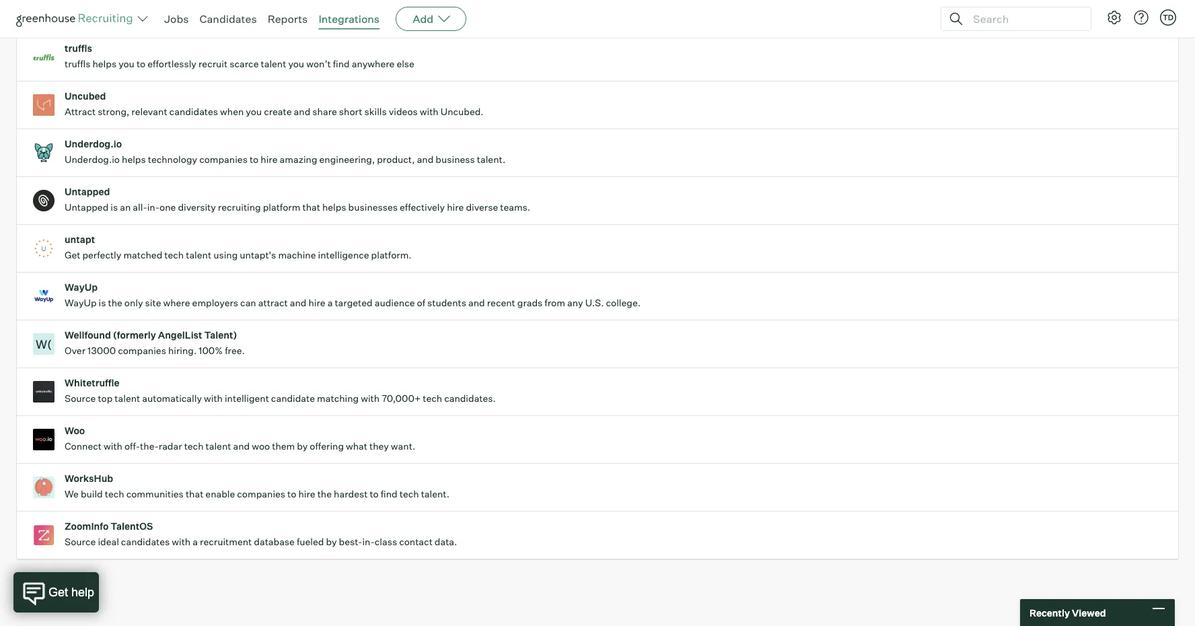 Task type: vqa. For each thing, say whether or not it's contained in the screenshot.


Task type: describe. For each thing, give the bounding box(es) containing it.
zoominfo talentos source ideal candidates with a recruitment database fueled by best-in-class contact data.
[[65, 520, 457, 548]]

radar
[[159, 440, 182, 452]]

talent. inside underdog.io underdog.io helps technology companies to hire amazing engineering, product, and business talent.
[[477, 154, 506, 165]]

relevant
[[132, 106, 167, 118]]

13000
[[88, 345, 116, 357]]

tech right build
[[105, 488, 124, 500]]

uncubed.
[[441, 106, 484, 118]]

2 untapped from the top
[[65, 201, 109, 213]]

tier
[[272, 10, 287, 22]]

else
[[397, 58, 415, 70]]

with left 70,000+
[[361, 393, 380, 404]]

td button
[[1158, 7, 1179, 28]]

of
[[417, 297, 425, 309]]

scarce
[[230, 58, 259, 70]]

vetted
[[225, 10, 254, 22]]

want.
[[391, 440, 416, 452]]

class
[[375, 536, 397, 548]]

1 no from the left
[[416, 10, 427, 22]]

attract
[[258, 297, 288, 309]]

underdog.io underdog.io helps technology companies to hire amazing engineering, product, and business talent.
[[65, 138, 506, 165]]

hiring.
[[168, 345, 197, 357]]

contact
[[399, 536, 433, 548]]

anywhere
[[352, 58, 395, 70]]

candidates link
[[200, 12, 257, 26]]

allows
[[90, 10, 117, 22]]

build
[[81, 488, 103, 500]]

recently
[[1030, 607, 1070, 618]]

we
[[65, 488, 79, 500]]

find inside truffls truffls helps you to effortlessly recruit scarce talent you won't find anywhere else
[[333, 58, 350, 70]]

and right fees,
[[485, 10, 501, 22]]

candidates
[[200, 12, 257, 26]]

with left intelligent
[[204, 393, 223, 404]]

tech inside whitetruffle source top talent automatically with intelligent candidate matching with 70,000+ tech candidates.
[[423, 393, 442, 404]]

business
[[436, 154, 475, 165]]

free.
[[225, 345, 245, 357]]

helps for underdog.io
[[122, 154, 146, 165]]

the-
[[140, 440, 159, 452]]

targeted
[[335, 297, 373, 309]]

angellist
[[158, 329, 202, 341]]

whitetruffle
[[65, 377, 120, 389]]

intelligence
[[318, 249, 369, 261]]

integrations
[[319, 12, 380, 26]]

what
[[346, 440, 368, 452]]

hire inside wayup wayup is the only site where employers can attract and hire a targeted audience of students and recent grads from any u.s. college.
[[309, 297, 326, 309]]

talentos
[[111, 520, 153, 532]]

in- inside untapped untapped is an all-in-one diversity recruiting platform that helps businesses effectively hire diverse teams.
[[147, 201, 160, 213]]

engineering,
[[319, 154, 375, 165]]

hire inside workshub we build tech communities that enable companies to hire the hardest to find tech talent.
[[299, 488, 315, 500]]

wayup wayup is the only site where employers can attract and hire a targeted audience of students and recent grads from any u.s. college.
[[65, 282, 641, 309]]

hidden
[[429, 10, 459, 22]]

tech inside untapt get perfectly matched tech talent using untapt's machine intelligence platform.
[[164, 249, 184, 261]]

fueled
[[297, 536, 324, 548]]

helps inside untapped untapped is an all-in-one diversity recruiting platform that helps businesses effectively hire diverse teams.
[[322, 201, 346, 213]]

won't
[[306, 58, 331, 70]]

recently viewed
[[1030, 607, 1106, 618]]

tech inside 'woo connect with off-the-radar tech talent and woo them by offering what they want.'
[[184, 440, 204, 452]]

audience
[[375, 297, 415, 309]]

companies inside workshub we build tech communities that enable companies to hire the hardest to find tech talent.
[[237, 488, 285, 500]]

all-
[[133, 201, 147, 213]]

uncubed
[[65, 90, 106, 102]]

students
[[428, 297, 466, 309]]

1 wayup from the top
[[65, 282, 98, 293]]

off-
[[124, 440, 140, 452]]

the inside wayup wayup is the only site where employers can attract and hire a targeted audience of students and recent grads from any u.s. college.
[[108, 297, 122, 309]]

recruit
[[199, 58, 228, 70]]

Search text field
[[970, 9, 1079, 29]]

amazing
[[280, 154, 317, 165]]

that inside workshub we build tech communities that enable companies to hire the hardest to find tech talent.
[[186, 488, 204, 500]]

they
[[370, 440, 389, 452]]

and right discover
[[188, 10, 204, 22]]

inboxes.
[[552, 10, 589, 22]]

to inside truffls truffls helps you to effortlessly recruit scarce talent you won't find anywhere else
[[137, 58, 146, 70]]

greenhouse recruiting image
[[16, 11, 137, 27]]

woo
[[252, 440, 270, 452]]

talent inside truffls truffls helps you to effortlessly recruit scarce talent you won't find anywhere else
[[261, 58, 286, 70]]

tech down the want.
[[400, 488, 419, 500]]

top inside whitetruffle source top talent automatically with intelligent candidate matching with 70,000+ tech candidates.
[[98, 393, 113, 404]]

one
[[160, 201, 176, 213]]

is for wayup
[[99, 297, 106, 309]]

technology
[[148, 154, 197, 165]]

machine
[[278, 249, 316, 261]]

an
[[120, 201, 131, 213]]

offering
[[310, 440, 344, 452]]

companies inside the wellfound (formerly angellist talent) over 13000 companies hiring. 100% free.
[[118, 345, 166, 357]]

and inside underdog.io underdog.io helps technology companies to hire amazing engineering, product, and business talent.
[[417, 154, 434, 165]]

1 truffls from the top
[[65, 43, 92, 54]]

100%
[[199, 345, 223, 357]]

workshub
[[65, 473, 113, 484]]

and right attract
[[290, 297, 307, 309]]

and inside 'woo connect with off-the-radar tech talent and woo them by offering what they want.'
[[233, 440, 250, 452]]

and inside uncubed attract strong, relevant candidates when you create and share short skills videos with uncubed.
[[294, 106, 311, 118]]

videos
[[389, 106, 418, 118]]

zoominfo
[[65, 520, 109, 532]]

jobs
[[164, 12, 189, 26]]

helps for truffls
[[93, 58, 117, 70]]

talent)
[[204, 329, 237, 341]]

2 underdog.io from the top
[[65, 154, 120, 165]]

70,000+
[[382, 393, 421, 404]]

wellfound
[[65, 329, 111, 341]]

with left "low"
[[354, 10, 372, 22]]

talent inside whitetruffle source top talent automatically with intelligent candidate matching with 70,000+ tech candidates.
[[115, 393, 140, 404]]

any
[[567, 297, 583, 309]]

tribe allows you to discover and hire vetted top tier talent globally with low cost, no hidden fees, and no flooded inboxes.
[[65, 10, 589, 22]]

communities
[[126, 488, 184, 500]]

tribe
[[65, 10, 88, 22]]



Task type: locate. For each thing, give the bounding box(es) containing it.
0 vertical spatial by
[[297, 440, 308, 452]]

globally
[[317, 10, 352, 22]]

untapt
[[65, 234, 95, 246]]

0 vertical spatial companies
[[199, 154, 248, 165]]

1 vertical spatial by
[[326, 536, 337, 548]]

grads
[[518, 297, 543, 309]]

with inside zoominfo talentos source ideal candidates with a recruitment database fueled by best-in-class contact data.
[[172, 536, 191, 548]]

strong,
[[98, 106, 129, 118]]

1 vertical spatial companies
[[118, 345, 166, 357]]

2 vertical spatial companies
[[237, 488, 285, 500]]

0 vertical spatial untapped
[[65, 186, 110, 198]]

1 vertical spatial untapped
[[65, 201, 109, 213]]

hire left 'vetted'
[[206, 10, 223, 22]]

candidates inside zoominfo talentos source ideal candidates with a recruitment database fueled by best-in-class contact data.
[[121, 536, 170, 548]]

0 vertical spatial underdog.io
[[65, 138, 122, 150]]

companies inside underdog.io underdog.io helps technology companies to hire amazing engineering, product, and business talent.
[[199, 154, 248, 165]]

recent
[[487, 297, 515, 309]]

0 vertical spatial helps
[[93, 58, 117, 70]]

to left effortlessly
[[137, 58, 146, 70]]

hire left targeted
[[309, 297, 326, 309]]

configure image
[[1107, 9, 1123, 26]]

1 vertical spatial is
[[99, 297, 106, 309]]

to left amazing
[[250, 154, 259, 165]]

ideal
[[98, 536, 119, 548]]

1 vertical spatial wayup
[[65, 297, 97, 309]]

0 vertical spatial in-
[[147, 201, 160, 213]]

in- inside zoominfo talentos source ideal candidates with a recruitment database fueled by best-in-class contact data.
[[362, 536, 375, 548]]

is for untapped
[[111, 201, 118, 213]]

helps up uncubed
[[93, 58, 117, 70]]

candidates down talentos
[[121, 536, 170, 548]]

hire left hardest
[[299, 488, 315, 500]]

cost,
[[392, 10, 414, 22]]

truffls
[[65, 43, 92, 54], [65, 58, 90, 70]]

tech right radar
[[184, 440, 204, 452]]

tech right 70,000+
[[423, 393, 442, 404]]

1 horizontal spatial find
[[381, 488, 398, 500]]

candidates inside uncubed attract strong, relevant candidates when you create and share short skills videos with uncubed.
[[169, 106, 218, 118]]

1 untapped from the top
[[65, 186, 110, 198]]

is inside wayup wayup is the only site where employers can attract and hire a targeted audience of students and recent grads from any u.s. college.
[[99, 297, 106, 309]]

to down them
[[288, 488, 296, 500]]

with inside 'woo connect with off-the-radar tech talent and woo them by offering what they want.'
[[104, 440, 122, 452]]

create
[[264, 106, 292, 118]]

0 vertical spatial truffls
[[65, 43, 92, 54]]

0 vertical spatial find
[[333, 58, 350, 70]]

woo
[[65, 425, 85, 437]]

companies up zoominfo talentos source ideal candidates with a recruitment database fueled by best-in-class contact data.
[[237, 488, 285, 500]]

1 vertical spatial the
[[318, 488, 332, 500]]

source down zoominfo
[[65, 536, 96, 548]]

wayup
[[65, 282, 98, 293], [65, 297, 97, 309]]

with left off-
[[104, 440, 122, 452]]

0 vertical spatial top
[[256, 10, 270, 22]]

and left woo
[[233, 440, 250, 452]]

talent down the whitetruffle
[[115, 393, 140, 404]]

1 vertical spatial helps
[[122, 154, 146, 165]]

hire left amazing
[[261, 154, 278, 165]]

helps left technology
[[122, 154, 146, 165]]

talent. up data.
[[421, 488, 450, 500]]

automatically
[[142, 393, 202, 404]]

by left best-
[[326, 536, 337, 548]]

that left enable
[[186, 488, 204, 500]]

w(
[[36, 337, 52, 352]]

is inside untapped untapped is an all-in-one diversity recruiting platform that helps businesses effectively hire diverse teams.
[[111, 201, 118, 213]]

with right videos
[[420, 106, 439, 118]]

share
[[313, 106, 337, 118]]

you right allows
[[119, 10, 135, 22]]

0 horizontal spatial helps
[[93, 58, 117, 70]]

candidates left when
[[169, 106, 218, 118]]

0 horizontal spatial top
[[98, 393, 113, 404]]

by inside zoominfo talentos source ideal candidates with a recruitment database fueled by best-in-class contact data.
[[326, 536, 337, 548]]

2 source from the top
[[65, 536, 96, 548]]

1 vertical spatial source
[[65, 536, 96, 548]]

and
[[188, 10, 204, 22], [485, 10, 501, 22], [294, 106, 311, 118], [417, 154, 434, 165], [290, 297, 307, 309], [468, 297, 485, 309], [233, 440, 250, 452]]

talent
[[289, 10, 315, 22], [261, 58, 286, 70], [186, 249, 211, 261], [115, 393, 140, 404], [206, 440, 231, 452]]

by inside 'woo connect with off-the-radar tech talent and woo them by offering what they want.'
[[297, 440, 308, 452]]

you inside uncubed attract strong, relevant candidates when you create and share short skills videos with uncubed.
[[246, 106, 262, 118]]

1 vertical spatial candidates
[[121, 536, 170, 548]]

reports
[[268, 12, 308, 26]]

to right hardest
[[370, 488, 379, 500]]

1 vertical spatial that
[[186, 488, 204, 500]]

helps inside underdog.io underdog.io helps technology companies to hire amazing engineering, product, and business talent.
[[122, 154, 146, 165]]

by
[[297, 440, 308, 452], [326, 536, 337, 548]]

truffls down the greenhouse recruiting image
[[65, 43, 92, 54]]

1 vertical spatial find
[[381, 488, 398, 500]]

that
[[303, 201, 320, 213], [186, 488, 204, 500]]

over
[[65, 345, 86, 357]]

diversity
[[178, 201, 216, 213]]

with inside uncubed attract strong, relevant candidates when you create and share short skills videos with uncubed.
[[420, 106, 439, 118]]

talent.
[[477, 154, 506, 165], [421, 488, 450, 500]]

1 horizontal spatial no
[[503, 10, 514, 22]]

0 vertical spatial is
[[111, 201, 118, 213]]

td
[[1163, 13, 1174, 22]]

0 vertical spatial candidates
[[169, 106, 218, 118]]

truffls up uncubed
[[65, 58, 90, 70]]

site
[[145, 297, 161, 309]]

college.
[[606, 297, 641, 309]]

effortlessly
[[148, 58, 197, 70]]

1 horizontal spatial helps
[[122, 154, 146, 165]]

hire
[[206, 10, 223, 22], [261, 154, 278, 165], [447, 201, 464, 213], [309, 297, 326, 309], [299, 488, 315, 500]]

find right won't
[[333, 58, 350, 70]]

best-
[[339, 536, 362, 548]]

talent right tier
[[289, 10, 315, 22]]

0 horizontal spatial by
[[297, 440, 308, 452]]

you right when
[[246, 106, 262, 118]]

viewed
[[1072, 607, 1106, 618]]

0 horizontal spatial that
[[186, 488, 204, 500]]

that inside untapped untapped is an all-in-one diversity recruiting platform that helps businesses effectively hire diverse teams.
[[303, 201, 320, 213]]

the left the only
[[108, 297, 122, 309]]

you
[[119, 10, 135, 22], [119, 58, 135, 70], [288, 58, 304, 70], [246, 106, 262, 118]]

source inside whitetruffle source top talent automatically with intelligent candidate matching with 70,000+ tech candidates.
[[65, 393, 96, 404]]

source inside zoominfo talentos source ideal candidates with a recruitment database fueled by best-in-class contact data.
[[65, 536, 96, 548]]

a inside wayup wayup is the only site where employers can attract and hire a targeted audience of students and recent grads from any u.s. college.
[[328, 297, 333, 309]]

1 underdog.io from the top
[[65, 138, 122, 150]]

0 vertical spatial the
[[108, 297, 122, 309]]

1 horizontal spatial that
[[303, 201, 320, 213]]

2 wayup from the top
[[65, 297, 97, 309]]

find inside workshub we build tech communities that enable companies to hire the hardest to find tech talent.
[[381, 488, 398, 500]]

0 horizontal spatial a
[[193, 536, 198, 548]]

1 horizontal spatial top
[[256, 10, 270, 22]]

hardest
[[334, 488, 368, 500]]

recruiting
[[218, 201, 261, 213]]

top down the whitetruffle
[[98, 393, 113, 404]]

untapt's
[[240, 249, 276, 261]]

is left the only
[[99, 297, 106, 309]]

workshub we build tech communities that enable companies to hire the hardest to find tech talent.
[[65, 473, 450, 500]]

matched
[[123, 249, 162, 261]]

in- left contact
[[362, 536, 375, 548]]

intelligent
[[225, 393, 269, 404]]

is left an
[[111, 201, 118, 213]]

talent. inside workshub we build tech communities that enable companies to hire the hardest to find tech talent.
[[421, 488, 450, 500]]

tech right matched
[[164, 249, 184, 261]]

skills
[[364, 106, 387, 118]]

no left flooded
[[503, 10, 514, 22]]

is
[[111, 201, 118, 213], [99, 297, 106, 309]]

reports link
[[268, 12, 308, 26]]

businesses
[[348, 201, 398, 213]]

and left the recent
[[468, 297, 485, 309]]

and right product,
[[417, 154, 434, 165]]

1 horizontal spatial talent.
[[477, 154, 506, 165]]

top left tier
[[256, 10, 270, 22]]

source down the whitetruffle
[[65, 393, 96, 404]]

td button
[[1161, 9, 1177, 26]]

talent left using
[[186, 249, 211, 261]]

that right platform on the left of the page
[[303, 201, 320, 213]]

using
[[213, 249, 238, 261]]

1 vertical spatial underdog.io
[[65, 154, 120, 165]]

the inside workshub we build tech communities that enable companies to hire the hardest to find tech talent.
[[318, 488, 332, 500]]

0 vertical spatial source
[[65, 393, 96, 404]]

in-
[[147, 201, 160, 213], [362, 536, 375, 548]]

in- right an
[[147, 201, 160, 213]]

1 vertical spatial talent.
[[421, 488, 450, 500]]

hire inside untapped untapped is an all-in-one diversity recruiting platform that helps businesses effectively hire diverse teams.
[[447, 201, 464, 213]]

you left won't
[[288, 58, 304, 70]]

0 vertical spatial that
[[303, 201, 320, 213]]

companies down when
[[199, 154, 248, 165]]

a left recruitment
[[193, 536, 198, 548]]

only
[[124, 297, 143, 309]]

to inside underdog.io underdog.io helps technology companies to hire amazing engineering, product, and business talent.
[[250, 154, 259, 165]]

find right hardest
[[381, 488, 398, 500]]

candidates for relevant
[[169, 106, 218, 118]]

untapt get perfectly matched tech talent using untapt's machine intelligence platform.
[[65, 234, 412, 261]]

hire inside underdog.io underdog.io helps technology companies to hire amazing engineering, product, and business talent.
[[261, 154, 278, 165]]

2 vertical spatial helps
[[322, 201, 346, 213]]

to
[[137, 10, 146, 22], [137, 58, 146, 70], [250, 154, 259, 165], [288, 488, 296, 500], [370, 488, 379, 500]]

to left discover
[[137, 10, 146, 22]]

0 horizontal spatial talent.
[[421, 488, 450, 500]]

uncubed attract strong, relevant candidates when you create and share short skills videos with uncubed.
[[65, 90, 484, 118]]

product,
[[377, 154, 415, 165]]

2 horizontal spatial helps
[[322, 201, 346, 213]]

1 source from the top
[[65, 393, 96, 404]]

1 horizontal spatial is
[[111, 201, 118, 213]]

enable
[[206, 488, 235, 500]]

a inside zoominfo talentos source ideal candidates with a recruitment database fueled by best-in-class contact data.
[[193, 536, 198, 548]]

wayup up wellfound
[[65, 297, 97, 309]]

0 horizontal spatial in-
[[147, 201, 160, 213]]

2 truffls from the top
[[65, 58, 90, 70]]

from
[[545, 297, 565, 309]]

platform
[[263, 201, 301, 213]]

source
[[65, 393, 96, 404], [65, 536, 96, 548]]

get
[[65, 249, 80, 261]]

perfectly
[[82, 249, 121, 261]]

talent inside 'woo connect with off-the-radar tech talent and woo them by offering what they want.'
[[206, 440, 231, 452]]

0 vertical spatial talent.
[[477, 154, 506, 165]]

0 horizontal spatial no
[[416, 10, 427, 22]]

2 no from the left
[[503, 10, 514, 22]]

tribe allows you to discover and hire vetted top tier talent globally with low cost, no hidden fees, and no flooded inboxes. link
[[17, 0, 1179, 34]]

integrations link
[[319, 12, 380, 26]]

0 horizontal spatial find
[[333, 58, 350, 70]]

u.s.
[[585, 297, 604, 309]]

no
[[416, 10, 427, 22], [503, 10, 514, 22]]

candidate
[[271, 393, 315, 404]]

helps left businesses
[[322, 201, 346, 213]]

with left recruitment
[[172, 536, 191, 548]]

1 vertical spatial top
[[98, 393, 113, 404]]

where
[[163, 297, 190, 309]]

talent left woo
[[206, 440, 231, 452]]

1 horizontal spatial a
[[328, 297, 333, 309]]

wayup down get
[[65, 282, 98, 293]]

whitetruffle source top talent automatically with intelligent candidate matching with 70,000+ tech candidates.
[[65, 377, 496, 404]]

1 vertical spatial truffls
[[65, 58, 90, 70]]

companies down (formerly
[[118, 345, 166, 357]]

helps inside truffls truffls helps you to effortlessly recruit scarce talent you won't find anywhere else
[[93, 58, 117, 70]]

candidates for ideal
[[121, 536, 170, 548]]

0 horizontal spatial the
[[108, 297, 122, 309]]

teams.
[[500, 201, 531, 213]]

talent right scarce
[[261, 58, 286, 70]]

(formerly
[[113, 329, 156, 341]]

no right the cost,
[[416, 10, 427, 22]]

you left effortlessly
[[119, 58, 135, 70]]

talent. right business
[[477, 154, 506, 165]]

the left hardest
[[318, 488, 332, 500]]

add
[[413, 12, 434, 26]]

a left targeted
[[328, 297, 333, 309]]

hire left diverse
[[447, 201, 464, 213]]

1 vertical spatial in-
[[362, 536, 375, 548]]

discover
[[148, 10, 186, 22]]

1 vertical spatial a
[[193, 536, 198, 548]]

1 horizontal spatial in-
[[362, 536, 375, 548]]

talent inside untapt get perfectly matched tech talent using untapt's machine intelligence platform.
[[186, 249, 211, 261]]

0 horizontal spatial is
[[99, 297, 106, 309]]

fees,
[[461, 10, 483, 22]]

by right them
[[297, 440, 308, 452]]

1 horizontal spatial the
[[318, 488, 332, 500]]

database
[[254, 536, 295, 548]]

matching
[[317, 393, 359, 404]]

short
[[339, 106, 362, 118]]

and left share
[[294, 106, 311, 118]]

1 horizontal spatial by
[[326, 536, 337, 548]]

0 vertical spatial wayup
[[65, 282, 98, 293]]

connect
[[65, 440, 102, 452]]

flooded
[[516, 10, 550, 22]]

0 vertical spatial a
[[328, 297, 333, 309]]

jobs link
[[164, 12, 189, 26]]



